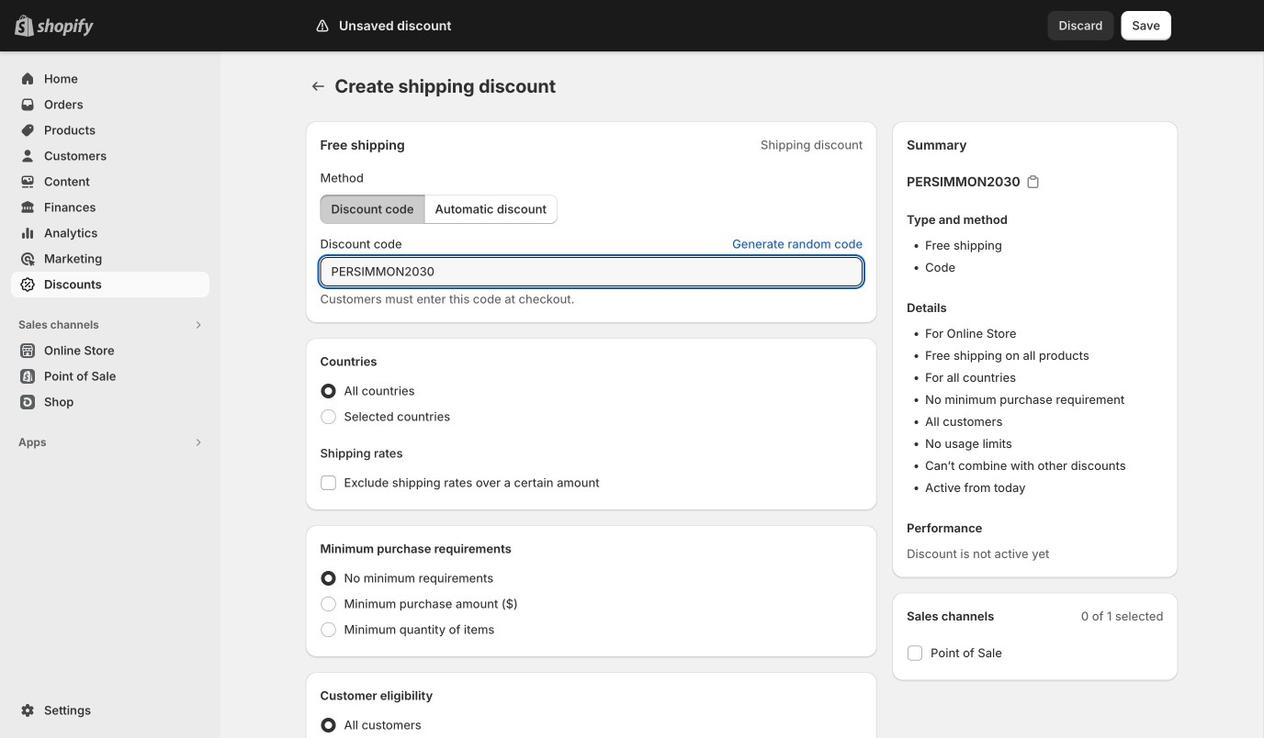 Task type: locate. For each thing, give the bounding box(es) containing it.
None text field
[[320, 257, 863, 287]]



Task type: vqa. For each thing, say whether or not it's contained in the screenshot.
"text box"
yes



Task type: describe. For each thing, give the bounding box(es) containing it.
shopify image
[[37, 18, 94, 37]]



